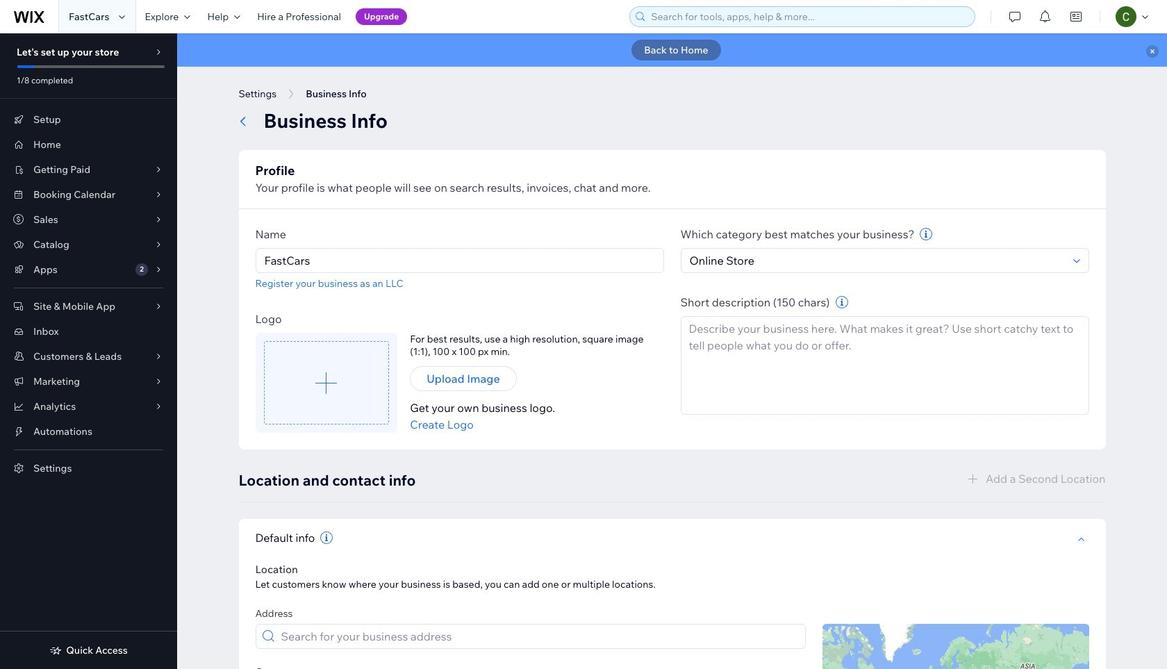 Task type: vqa. For each thing, say whether or not it's contained in the screenshot.
Enter your business or website type field
yes



Task type: describe. For each thing, give the bounding box(es) containing it.
Search for your business address field
[[277, 625, 801, 649]]

Search for tools, apps, help & more... field
[[647, 7, 971, 26]]

Type your business name (e.g., Amy's Shoes) field
[[260, 249, 659, 272]]



Task type: locate. For each thing, give the bounding box(es) containing it.
alert
[[177, 33, 1168, 67]]

sidebar element
[[0, 33, 177, 669]]

Describe your business here. What makes it great? Use short catchy text to tell people what you do or offer. text field
[[681, 316, 1090, 415]]

map region
[[823, 624, 1090, 669]]

Enter your business or website type field
[[686, 249, 1069, 272]]



